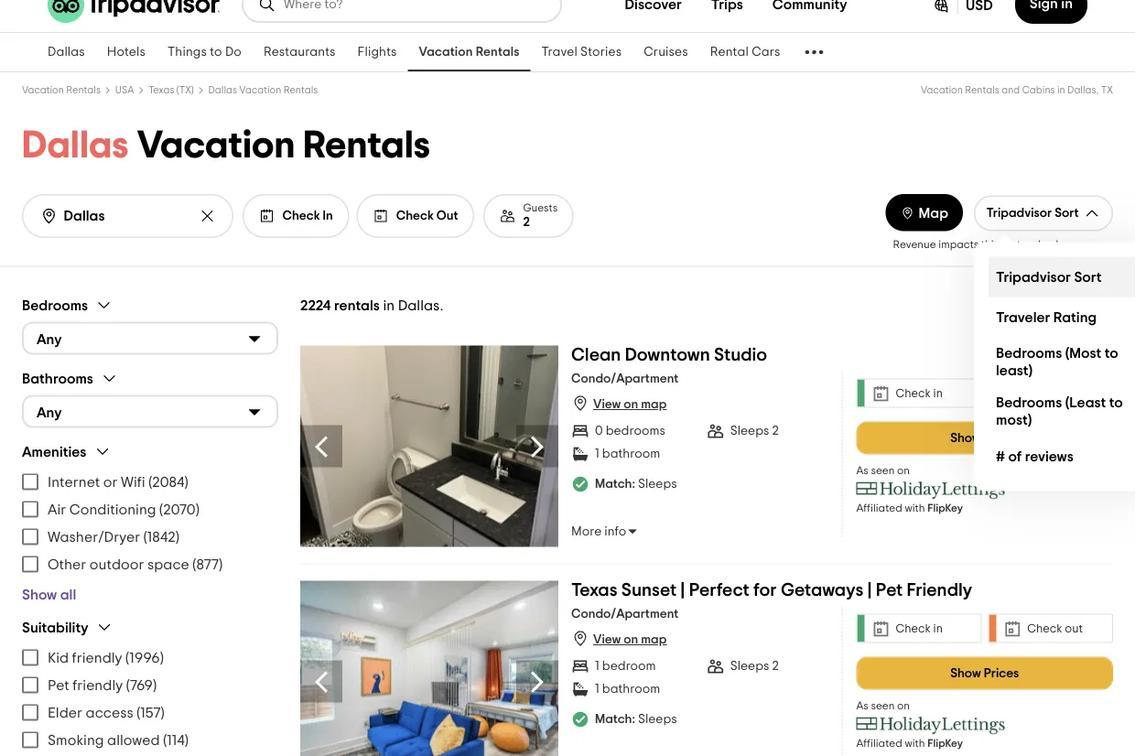 Task type: locate. For each thing, give the bounding box(es) containing it.
sleeps 2 down studio
[[730, 425, 779, 437]]

any
[[37, 332, 62, 347], [37, 405, 62, 420]]

2 show prices button from the top
[[857, 657, 1113, 690]]

prices for texas sunset | perfect for getaways | pet friendly
[[984, 667, 1019, 680]]

1 holidaylettings.com logo image from the top
[[857, 481, 1006, 500]]

2 for 1 bedroom
[[772, 660, 779, 673]]

map
[[641, 398, 667, 411], [641, 634, 667, 646]]

prices
[[984, 432, 1019, 445], [984, 667, 1019, 680]]

texas
[[149, 85, 174, 95], [571, 581, 618, 599]]

tripadvisor sort down the order.
[[996, 270, 1102, 284]]

1 vertical spatial view
[[593, 634, 621, 646]]

2 for 0 bedrooms
[[772, 425, 779, 437]]

0 vertical spatial view
[[593, 398, 621, 411]]

0 vertical spatial prices
[[984, 432, 1019, 445]]

1 show prices button from the top
[[857, 422, 1113, 455]]

bedroom
[[602, 660, 656, 673]]

out for clean downtown studio
[[1065, 387, 1083, 399]]

(least
[[1065, 396, 1106, 410]]

as seen on for clean downtown studio
[[857, 466, 910, 477]]

2 bathroom from the top
[[602, 683, 660, 696]]

1 show prices from the top
[[951, 432, 1019, 445]]

to right list
[[1105, 346, 1119, 361]]

1 vertical spatial view on map button
[[571, 630, 667, 648]]

rental cars
[[710, 46, 781, 59]]

1 flipkey from the top
[[928, 503, 963, 514]]

bedrooms up most) on the right bottom of page
[[996, 396, 1062, 410]]

2 condo/apartment from the top
[[571, 608, 679, 621]]

downtown
[[625, 346, 710, 364]]

0 vertical spatial sleeps 2
[[730, 425, 779, 437]]

0 vertical spatial check in
[[896, 387, 943, 399]]

check out button
[[356, 194, 474, 238]]

0 vertical spatial map
[[641, 398, 667, 411]]

list box
[[974, 242, 1135, 491]]

1 with from the top
[[905, 503, 925, 514]]

0 vertical spatial tripadvisor
[[987, 207, 1052, 220]]

0 vertical spatial view on map
[[593, 398, 667, 411]]

washer/dryer (1842)
[[48, 530, 179, 544]]

1 vertical spatial affiliated with flipkey
[[857, 738, 963, 749]]

cruises
[[644, 46, 688, 59]]

in
[[1057, 85, 1065, 95], [383, 298, 395, 313], [934, 387, 943, 399], [1108, 399, 1117, 410], [934, 623, 943, 635]]

0 vertical spatial menu
[[22, 468, 278, 578]]

texas left sunset
[[571, 581, 618, 599]]

to for bedrooms (least to most)
[[1109, 396, 1123, 410]]

2 vertical spatial bedrooms
[[996, 396, 1062, 410]]

1 horizontal spatial vacation rentals
[[419, 46, 520, 59]]

1 out from the top
[[1065, 387, 1083, 399]]

vacation rentals link
[[408, 33, 531, 71], [22, 85, 101, 95]]

0 vertical spatial view on map button
[[571, 394, 667, 413]]

show prices for clean downtown studio
[[951, 432, 1019, 445]]

condo/apartment down sunset
[[571, 608, 679, 621]]

bedrooms (least to most)
[[996, 396, 1123, 428]]

flipkey for clean downtown studio
[[928, 503, 963, 514]]

check
[[282, 210, 320, 222], [396, 210, 434, 222], [896, 387, 931, 399], [1028, 387, 1063, 399], [896, 623, 931, 635], [1028, 623, 1063, 635]]

texas (tx)
[[149, 85, 194, 95]]

bathroom for bedrooms
[[602, 448, 660, 460]]

1 1 bathroom from the top
[[595, 448, 660, 460]]

2 flipkey from the top
[[928, 738, 963, 749]]

0 horizontal spatial vacation rentals
[[22, 85, 101, 95]]

(1842)
[[143, 530, 179, 544]]

vacation
[[419, 46, 473, 59], [22, 85, 64, 95], [239, 85, 281, 95], [921, 85, 963, 95], [137, 126, 295, 165]]

show for texas sunset | perfect for getaways | pet friendly
[[951, 667, 981, 680]]

tripadvisor inside popup button
[[987, 207, 1052, 220]]

0 vertical spatial search image
[[258, 0, 277, 14]]

2 group from the top
[[22, 369, 278, 428]]

bedrooms inside group
[[22, 298, 88, 313]]

2 match: sleeps from the top
[[595, 713, 677, 726]]

0 vertical spatial as seen on
[[857, 466, 910, 477]]

|
[[681, 581, 685, 599], [868, 581, 872, 599]]

bathroom down 0 bedrooms
[[602, 448, 660, 460]]

friendly down kid friendly (1996)
[[73, 678, 123, 693]]

view on map button up 0 bedrooms
[[571, 394, 667, 413]]

match: down '1 bedroom'
[[595, 713, 635, 726]]

seen for clean downtown studio
[[871, 466, 895, 477]]

2 vertical spatial show
[[951, 667, 981, 680]]

0 vertical spatial any
[[37, 332, 62, 347]]

show prices button for texas sunset | perfect for getaways | pet friendly
[[857, 657, 1113, 690]]

hotels link
[[96, 33, 157, 71]]

0 vertical spatial 1
[[595, 448, 600, 460]]

vacation rentals and cabins in dallas, tx
[[921, 85, 1113, 95]]

1 horizontal spatial vacation rentals link
[[408, 33, 531, 71]]

menu
[[22, 468, 278, 578], [22, 644, 278, 754]]

1 prices from the top
[[984, 432, 1019, 445]]

show prices button for clean downtown studio
[[857, 422, 1113, 455]]

0 vertical spatial pet
[[876, 581, 903, 599]]

0 vertical spatial condo/apartment
[[571, 373, 679, 386]]

vacation rentals link down search search box
[[408, 33, 531, 71]]

perfect
[[689, 581, 750, 599]]

2 1 bathroom from the top
[[595, 683, 660, 696]]

2 vertical spatial 1
[[595, 683, 600, 696]]

| right sunset
[[681, 581, 685, 599]]

2 1 from the top
[[595, 660, 600, 673]]

any button
[[22, 322, 278, 355], [22, 395, 278, 428]]

show all
[[22, 587, 76, 602]]

1 vertical spatial with
[[905, 738, 925, 749]]

view
[[593, 398, 621, 411], [593, 634, 621, 646]]

(1996)
[[126, 651, 164, 665]]

2 with from the top
[[905, 738, 925, 749]]

1 any button from the top
[[22, 322, 278, 355]]

0 vertical spatial 1 bathroom
[[595, 448, 660, 460]]

0 vertical spatial as
[[857, 466, 869, 477]]

tripadvisor up sort
[[987, 207, 1052, 220]]

1 vertical spatial out
[[1065, 623, 1083, 635]]

sleeps 2 for 1 bedroom
[[730, 660, 779, 673]]

view on map for bedroom
[[593, 634, 667, 646]]

view on map up 0 bedrooms
[[593, 398, 667, 411]]

1 vertical spatial check out
[[1028, 623, 1083, 635]]

1 vertical spatial bathroom
[[602, 683, 660, 696]]

bedrooms up least)
[[996, 346, 1062, 361]]

flipkey for texas sunset | perfect for getaways | pet friendly
[[928, 738, 963, 749]]

1 vertical spatial holidaylettings.com logo image
[[857, 717, 1006, 735]]

dallas vacation rentals
[[208, 85, 318, 95], [22, 126, 430, 165]]

bedrooms inside bedrooms (most to least)
[[996, 346, 1062, 361]]

1 vertical spatial friendly
[[73, 678, 123, 693]]

1 | from the left
[[681, 581, 685, 599]]

map up bedroom
[[641, 634, 667, 646]]

texas for texas sunset | perfect for getaways | pet friendly
[[571, 581, 618, 599]]

1 vertical spatial match: sleeps
[[595, 713, 677, 726]]

clean
[[571, 346, 621, 364]]

0 vertical spatial texas
[[149, 85, 174, 95]]

0 horizontal spatial search image
[[40, 207, 58, 225]]

3 1 from the top
[[595, 683, 600, 696]]

bathroom for bedroom
[[602, 683, 660, 696]]

2 sleeps 2 from the top
[[730, 660, 779, 673]]

2 prices from the top
[[984, 667, 1019, 680]]

1 map from the top
[[641, 398, 667, 411]]

vacation rentals down the dallas link
[[22, 85, 101, 95]]

your
[[1102, 346, 1124, 357]]

check inside check out popup button
[[396, 210, 434, 222]]

with for texas sunset | perfect for getaways | pet friendly
[[905, 738, 925, 749]]

1 vertical spatial texas
[[571, 581, 618, 599]]

sleeps 2 down texas sunset | perfect for getaways | pet friendly link
[[730, 660, 779, 673]]

tripadvisor
[[987, 207, 1052, 220], [996, 270, 1071, 284]]

1 check out from the top
[[1028, 387, 1083, 399]]

2 view on map from the top
[[593, 634, 667, 646]]

2 as from the top
[[857, 701, 869, 712]]

more
[[1088, 239, 1113, 250]]

1 vertical spatial 1
[[595, 660, 600, 673]]

1 left bedroom
[[595, 660, 600, 673]]

clean downtown studio link
[[571, 346, 767, 371]]

0 vertical spatial bathroom
[[602, 448, 660, 460]]

0 vertical spatial flipkey
[[928, 503, 963, 514]]

vacation rentals link down the dallas link
[[22, 85, 101, 95]]

property
[[1081, 357, 1125, 368]]

map for 0 bedrooms
[[641, 398, 667, 411]]

0 vertical spatial sort
[[1055, 207, 1079, 220]]

1 vertical spatial as seen on
[[857, 701, 910, 712]]

2 match: from the top
[[595, 713, 635, 726]]

1 seen from the top
[[871, 466, 895, 477]]

bedrooms up bathrooms
[[22, 298, 88, 313]]

as
[[857, 466, 869, 477], [857, 701, 869, 712]]

2 seen from the top
[[871, 701, 895, 712]]

1 1 from the top
[[595, 448, 600, 460]]

vacation down search search box
[[419, 46, 473, 59]]

search image left search search field
[[40, 207, 58, 225]]

1 down 0
[[595, 448, 600, 460]]

2 out from the top
[[1065, 623, 1083, 635]]

2 holidaylettings.com logo image from the top
[[857, 717, 1006, 735]]

2 view on map button from the top
[[571, 630, 667, 648]]

dallas
[[48, 46, 85, 59], [208, 85, 237, 95], [22, 126, 129, 165]]

2 affiliated from the top
[[857, 738, 903, 749]]

0 vertical spatial affiliated
[[857, 503, 903, 514]]

0 vertical spatial bedrooms
[[22, 298, 88, 313]]

vacation down do
[[239, 85, 281, 95]]

1 vertical spatial map
[[641, 634, 667, 646]]

sleeps down bedroom
[[638, 713, 677, 726]]

0
[[595, 425, 603, 437]]

vacation down the dallas link
[[22, 85, 64, 95]]

flipkey
[[928, 503, 963, 514], [928, 738, 963, 749]]

1 bathroom down 0 bedrooms
[[595, 448, 660, 460]]

tripadvisor sort up the order.
[[987, 207, 1079, 220]]

0 vertical spatial match: sleeps
[[595, 478, 677, 490]]

bedrooms inside bedrooms (least to most)
[[996, 396, 1062, 410]]

(157)
[[137, 706, 164, 720]]

1 vertical spatial search image
[[40, 207, 58, 225]]

match: sleeps down bedroom
[[595, 713, 677, 726]]

1 vertical spatial view on map
[[593, 634, 667, 646]]

dallas vacation rentals down do
[[208, 85, 318, 95]]

1 as from the top
[[857, 466, 869, 477]]

1 vertical spatial affiliated
[[857, 738, 903, 749]]

vacation rentals down search search box
[[419, 46, 520, 59]]

1 bathroom down bedroom
[[595, 683, 660, 696]]

revenue impacts this sort order. learn more
[[893, 239, 1113, 250]]

search image up restaurants
[[258, 0, 277, 14]]

4 group from the top
[[22, 619, 278, 756]]

0 vertical spatial tripadvisor sort
[[987, 207, 1079, 220]]

view on map button for bedroom
[[571, 630, 667, 648]]

1 vertical spatial to
[[1105, 346, 1119, 361]]

2 vertical spatial dallas
[[22, 126, 129, 165]]

map up bedrooms
[[641, 398, 667, 411]]

1 view on map from the top
[[593, 398, 667, 411]]

bathroom down bedroom
[[602, 683, 660, 696]]

1 affiliated with flipkey from the top
[[857, 503, 963, 514]]

friendly
[[907, 581, 973, 599]]

dallas down usa link
[[22, 126, 129, 165]]

1 vertical spatial vacation rentals link
[[22, 85, 101, 95]]

any for bedrooms
[[37, 332, 62, 347]]

0 horizontal spatial texas
[[149, 85, 174, 95]]

2 view from the top
[[593, 634, 621, 646]]

show inside button
[[22, 587, 57, 602]]

sleeps down texas sunset | perfect for getaways | pet friendly link
[[730, 660, 769, 673]]

1 vertical spatial pet
[[48, 678, 69, 693]]

0 vertical spatial holidaylettings.com logo image
[[857, 481, 1006, 500]]

to inside bedrooms (least to most)
[[1109, 396, 1123, 410]]

1 vertical spatial show
[[22, 587, 57, 602]]

studio
[[714, 346, 767, 364]]

1 menu from the top
[[22, 468, 278, 578]]

0 vertical spatial out
[[1065, 387, 1083, 399]]

search image for search search field
[[40, 207, 58, 225]]

sort inside popup button
[[1055, 207, 1079, 220]]

traveler
[[996, 310, 1051, 325]]

group
[[22, 296, 278, 355], [22, 369, 278, 428], [22, 443, 278, 604], [22, 619, 278, 756]]

any button for bedrooms
[[22, 322, 278, 355]]

with
[[905, 503, 925, 514], [905, 738, 925, 749]]

0 vertical spatial vacation rentals
[[419, 46, 520, 59]]

friendly up pet friendly (769)
[[72, 651, 122, 665]]

1 match: from the top
[[595, 478, 635, 490]]

tripadvisor down the order.
[[996, 270, 1071, 284]]

0 horizontal spatial |
[[681, 581, 685, 599]]

show
[[951, 432, 981, 445], [22, 587, 57, 602], [951, 667, 981, 680]]

1 vertical spatial prices
[[984, 667, 1019, 680]]

1 any from the top
[[37, 332, 62, 347]]

other
[[48, 557, 86, 572]]

1 vertical spatial vacation rentals
[[22, 85, 101, 95]]

to inside bedrooms (most to least)
[[1105, 346, 1119, 361]]

2
[[523, 216, 530, 229], [772, 425, 779, 437], [772, 660, 779, 673]]

0 vertical spatial match:
[[595, 478, 635, 490]]

None search field
[[244, 0, 560, 21]]

affiliated with flipkey for texas sunset | perfect for getaways | pet friendly
[[857, 738, 963, 749]]

in inside owner log in
[[1108, 399, 1117, 410]]

seen
[[871, 466, 895, 477], [871, 701, 895, 712]]

Search search field
[[64, 207, 184, 225]]

1 bathroom
[[595, 448, 660, 460], [595, 683, 660, 696]]

2 any from the top
[[37, 405, 62, 420]]

0 vertical spatial show
[[951, 432, 981, 445]]

rentals
[[334, 298, 380, 313]]

1 bathroom from the top
[[602, 448, 660, 460]]

3 group from the top
[[22, 443, 278, 604]]

2 check in from the top
[[896, 623, 943, 635]]

match: up info
[[595, 478, 635, 490]]

rental cars link
[[699, 33, 792, 71]]

dallas left hotels
[[48, 46, 85, 59]]

2 menu from the top
[[22, 644, 278, 754]]

1 vertical spatial match:
[[595, 713, 635, 726]]

1 affiliated from the top
[[857, 503, 903, 514]]

0 vertical spatial vacation rentals link
[[408, 33, 531, 71]]

things to do link
[[157, 33, 253, 71]]

affiliated with flipkey for clean downtown studio
[[857, 503, 963, 514]]

vacation down (tx)
[[137, 126, 295, 165]]

dallas right (tx)
[[208, 85, 237, 95]]

as seen on
[[857, 466, 910, 477], [857, 701, 910, 712]]

0 vertical spatial any button
[[22, 322, 278, 355]]

1 view on map button from the top
[[571, 394, 667, 413]]

show prices
[[951, 432, 1019, 445], [951, 667, 1019, 680]]

traveler rating
[[996, 310, 1097, 325]]

texas left (tx)
[[149, 85, 174, 95]]

check in
[[896, 387, 943, 399], [896, 623, 943, 635]]

1 horizontal spatial pet
[[876, 581, 903, 599]]

2 any button from the top
[[22, 395, 278, 428]]

search image
[[258, 0, 277, 14], [40, 207, 58, 225]]

1 horizontal spatial texas
[[571, 581, 618, 599]]

bedrooms (most to least)
[[996, 346, 1119, 378]]

kid friendly (1996)
[[48, 651, 164, 665]]

1 group from the top
[[22, 296, 278, 355]]

2 check out from the top
[[1028, 623, 1083, 635]]

0 vertical spatial show prices button
[[857, 422, 1113, 455]]

sleeps 2
[[730, 425, 779, 437], [730, 660, 779, 673]]

sort down learn more link
[[1074, 270, 1102, 284]]

list box containing tripadvisor sort
[[974, 242, 1135, 491]]

1 condo/apartment from the top
[[571, 373, 679, 386]]

view on map up bedroom
[[593, 634, 667, 646]]

0 vertical spatial 2
[[523, 216, 530, 229]]

2 inside guests 2
[[523, 216, 530, 229]]

(2070)
[[159, 502, 199, 517]]

as for texas sunset | perfect for getaways | pet friendly
[[857, 701, 869, 712]]

1 vertical spatial flipkey
[[928, 738, 963, 749]]

sleeps
[[730, 425, 769, 437], [638, 478, 677, 490], [730, 660, 769, 673], [638, 713, 677, 726]]

0 vertical spatial with
[[905, 503, 925, 514]]

for
[[754, 581, 777, 599]]

check in for clean downtown studio
[[896, 387, 943, 399]]

1 as seen on from the top
[[857, 466, 910, 477]]

to left do
[[210, 46, 222, 59]]

0 vertical spatial affiliated with flipkey
[[857, 503, 963, 514]]

view up 0
[[593, 398, 621, 411]]

1 vertical spatial any button
[[22, 395, 278, 428]]

condo/apartment
[[571, 373, 679, 386], [571, 608, 679, 621]]

1 view from the top
[[593, 398, 621, 411]]

match: sleeps up info
[[595, 478, 677, 490]]

match: sleeps for 0 bedrooms
[[595, 478, 677, 490]]

1 vertical spatial as
[[857, 701, 869, 712]]

access
[[86, 706, 133, 720]]

1 vertical spatial seen
[[871, 701, 895, 712]]

1 vertical spatial condo/apartment
[[571, 608, 679, 621]]

1 vertical spatial check in
[[896, 623, 943, 635]]

1 vertical spatial 2
[[772, 425, 779, 437]]

view up '1 bedroom'
[[593, 634, 621, 646]]

sort up learn
[[1055, 207, 1079, 220]]

holidaylettings.com logo image
[[857, 481, 1006, 500], [857, 717, 1006, 735]]

1 vertical spatial menu
[[22, 644, 278, 754]]

dallas vacation rentals down "dallas vacation rentals" link
[[22, 126, 430, 165]]

pet left friendly
[[876, 581, 903, 599]]

1 sleeps 2 from the top
[[730, 425, 779, 437]]

to right log
[[1109, 396, 1123, 410]]

2 affiliated with flipkey from the top
[[857, 738, 963, 749]]

check out
[[1028, 387, 1083, 399], [1028, 623, 1083, 635]]

smoking allowed (114)
[[48, 733, 188, 748]]

1 vertical spatial sleeps 2
[[730, 660, 779, 673]]

2 show prices from the top
[[951, 667, 1019, 680]]

0 horizontal spatial pet
[[48, 678, 69, 693]]

condo/apartment for bedrooms
[[571, 373, 679, 386]]

1 vertical spatial sort
[[1074, 270, 1102, 284]]

map for 1 bedroom
[[641, 634, 667, 646]]

1 check in from the top
[[896, 387, 943, 399]]

view on map button up '1 bedroom'
[[571, 630, 667, 648]]

holidaylettings.com logo image for clean downtown studio
[[857, 481, 1006, 500]]

travel
[[542, 46, 578, 59]]

0 vertical spatial seen
[[871, 466, 895, 477]]

1 vertical spatial show prices button
[[857, 657, 1113, 690]]

0 vertical spatial friendly
[[72, 651, 122, 665]]

any up bathrooms
[[37, 332, 62, 347]]

travel stories link
[[531, 33, 633, 71]]

1 horizontal spatial |
[[868, 581, 872, 599]]

rentals down restaurants
[[284, 85, 318, 95]]

texas sunset | perfect for getaways | pet friendly, vacation rental in dallas image
[[300, 581, 559, 756]]

| right the getaways
[[868, 581, 872, 599]]

1 vertical spatial 1 bathroom
[[595, 683, 660, 696]]

cabins
[[1022, 85, 1055, 95]]

2 as seen on from the top
[[857, 701, 910, 712]]

smoking
[[48, 733, 104, 748]]

1 match: sleeps from the top
[[595, 478, 677, 490]]

menu containing kid friendly (1996)
[[22, 644, 278, 754]]

0 vertical spatial show prices
[[951, 432, 1019, 445]]

1 down '1 bedroom'
[[595, 683, 600, 696]]

bedrooms for bedrooms
[[22, 298, 88, 313]]

0 vertical spatial to
[[210, 46, 222, 59]]

1 horizontal spatial search image
[[258, 0, 277, 14]]

2 vertical spatial 2
[[772, 660, 779, 673]]

0 vertical spatial check out
[[1028, 387, 1083, 399]]

out for texas sunset | perfect for getaways | pet friendly
[[1065, 623, 1083, 635]]

2 vertical spatial to
[[1109, 396, 1123, 410]]

pet down kid
[[48, 678, 69, 693]]

view for bedrooms
[[593, 398, 621, 411]]

1 vertical spatial any
[[37, 405, 62, 420]]

any down bathrooms
[[37, 405, 62, 420]]

condo/apartment down clean
[[571, 373, 679, 386]]

2 map from the top
[[641, 634, 667, 646]]



Task type: vqa. For each thing, say whether or not it's contained in the screenshot.
THE DALLAS VACATION RENTALS
yes



Task type: describe. For each thing, give the bounding box(es) containing it.
texas for texas (tx)
[[149, 85, 174, 95]]

elder access (157)
[[48, 706, 164, 720]]

out
[[437, 210, 458, 222]]

group containing suitability
[[22, 619, 278, 756]]

cruises link
[[633, 33, 699, 71]]

view on map for bedrooms
[[593, 398, 667, 411]]

usa link
[[115, 85, 134, 95]]

dallas,
[[1068, 85, 1099, 95]]

1 for 0
[[595, 448, 600, 460]]

bedrooms
[[606, 425, 665, 437]]

things to do
[[168, 46, 242, 59]]

getaways
[[781, 581, 864, 599]]

clean downtown studio, vacation rental in dallas image
[[300, 346, 559, 547]]

(877)
[[193, 557, 223, 572]]

0 bedrooms
[[595, 425, 665, 437]]

and
[[1002, 85, 1020, 95]]

1 vertical spatial dallas vacation rentals
[[22, 126, 430, 165]]

1 for 1
[[595, 683, 600, 696]]

rentals left "travel"
[[476, 46, 520, 59]]

1 vertical spatial tripadvisor sort
[[996, 270, 1102, 284]]

group containing bedrooms
[[22, 296, 278, 355]]

list
[[1083, 346, 1100, 357]]

tx
[[1101, 85, 1113, 95]]

pet friendly (769)
[[48, 678, 157, 693]]

travel stories
[[542, 46, 622, 59]]

# of reviews
[[996, 449, 1074, 464]]

flights link
[[347, 33, 408, 71]]

show all button
[[22, 586, 76, 604]]

things
[[168, 46, 207, 59]]

with for clean downtown studio
[[905, 503, 925, 514]]

friendly for pet
[[73, 678, 123, 693]]

this
[[981, 239, 999, 250]]

check inside check in popup button
[[282, 210, 320, 222]]

condo/apartment for bedroom
[[571, 608, 679, 621]]

2 | from the left
[[868, 581, 872, 599]]

sleeps down bedrooms
[[638, 478, 677, 490]]

suitability
[[22, 620, 88, 635]]

allowed
[[107, 733, 160, 748]]

tripadvisor sort inside popup button
[[987, 207, 1079, 220]]

group containing amenities
[[22, 443, 278, 604]]

show for clean downtown studio
[[951, 432, 981, 445]]

order.
[[1023, 239, 1054, 250]]

owner
[[1087, 388, 1120, 399]]

1 vertical spatial dallas
[[208, 85, 237, 95]]

dallas.
[[398, 298, 443, 313]]

impacts
[[939, 239, 979, 250]]

any button for bathrooms
[[22, 395, 278, 428]]

affiliated for clean downtown studio
[[857, 503, 903, 514]]

vacation rentals for the topmost vacation rentals link
[[419, 46, 520, 59]]

dallas vacation rentals link
[[208, 85, 318, 95]]

vacation rentals for left vacation rentals link
[[22, 85, 101, 95]]

washer/dryer
[[48, 530, 140, 544]]

guests
[[523, 203, 558, 214]]

usa
[[115, 85, 134, 95]]

as seen on for texas sunset | perfect for getaways | pet friendly
[[857, 701, 910, 712]]

view on map button for bedrooms
[[571, 394, 667, 413]]

list your property button
[[1071, 336, 1135, 378]]

2224
[[300, 298, 331, 313]]

(most
[[1065, 346, 1102, 361]]

cars
[[752, 46, 781, 59]]

texas sunset | perfect for getaways | pet friendly
[[571, 581, 973, 599]]

(769)
[[126, 678, 157, 693]]

bedrooms for bedrooms (most to least)
[[996, 346, 1062, 361]]

sleeps down studio
[[730, 425, 769, 437]]

owner log in button
[[1071, 378, 1135, 420]]

check out for clean downtown studio
[[1028, 387, 1083, 399]]

match: for bedrooms
[[595, 478, 635, 490]]

1 vertical spatial tripadvisor
[[996, 270, 1071, 284]]

sleeps 2 for 0 bedrooms
[[730, 425, 779, 437]]

#
[[996, 449, 1005, 464]]

learn more link
[[1056, 239, 1113, 250]]

view for bedroom
[[593, 634, 621, 646]]

tripadvisor sort button
[[974, 195, 1113, 231]]

0 horizontal spatial vacation rentals link
[[22, 85, 101, 95]]

elder
[[48, 706, 82, 720]]

space
[[147, 557, 189, 572]]

menu containing internet or wifi (2084)
[[22, 468, 278, 578]]

prices for clean downtown studio
[[984, 432, 1019, 445]]

check out for texas sunset | perfect for getaways | pet friendly
[[1028, 623, 1083, 635]]

holidaylettings.com logo image for texas sunset | perfect for getaways | pet friendly
[[857, 717, 1006, 735]]

guests 2
[[523, 203, 558, 229]]

any for bathrooms
[[37, 405, 62, 420]]

match: for bedroom
[[595, 713, 635, 726]]

rental
[[710, 46, 749, 59]]

tripadvisor image
[[48, 0, 220, 23]]

owner log in
[[1087, 388, 1120, 410]]

wifi
[[121, 475, 145, 489]]

in
[[323, 210, 333, 222]]

bathrooms
[[22, 371, 93, 386]]

(2084)
[[148, 475, 188, 489]]

all
[[60, 587, 76, 602]]

log
[[1090, 399, 1106, 410]]

flights
[[358, 46, 397, 59]]

more
[[571, 525, 602, 538]]

of
[[1008, 449, 1022, 464]]

rentals left 'usa'
[[66, 85, 101, 95]]

0 vertical spatial dallas
[[48, 46, 85, 59]]

group containing bathrooms
[[22, 369, 278, 428]]

match: sleeps for 1 bedroom
[[595, 713, 677, 726]]

Search search field
[[284, 0, 546, 13]]

check out
[[396, 210, 458, 222]]

dallas link
[[37, 33, 96, 71]]

amenities
[[22, 445, 86, 459]]

map
[[919, 206, 949, 221]]

least)
[[996, 363, 1033, 378]]

to inside 'link'
[[210, 46, 222, 59]]

check in for texas sunset | perfect for getaways | pet friendly
[[896, 623, 943, 635]]

0 vertical spatial dallas vacation rentals
[[208, 85, 318, 95]]

info
[[605, 525, 626, 538]]

do
[[225, 46, 242, 59]]

restaurants link
[[253, 33, 347, 71]]

friendly for kid
[[72, 651, 122, 665]]

or
[[103, 475, 118, 489]]

1 bathroom for bedroom
[[595, 683, 660, 696]]

sort
[[1001, 239, 1021, 250]]

search image for search search box
[[258, 0, 277, 14]]

(tx)
[[177, 85, 194, 95]]

bedrooms for bedrooms (least to most)
[[996, 396, 1062, 410]]

affiliated for texas sunset | perfect for getaways | pet friendly
[[857, 738, 903, 749]]

check in button
[[243, 194, 349, 238]]

revenue
[[893, 239, 936, 250]]

as for clean downtown studio
[[857, 466, 869, 477]]

vacation left and
[[921, 85, 963, 95]]

to for bedrooms (most to least)
[[1105, 346, 1119, 361]]

show prices for texas sunset | perfect for getaways | pet friendly
[[951, 667, 1019, 680]]

hotels
[[107, 46, 146, 59]]

texas sunset | perfect for getaways | pet friendly link
[[571, 581, 973, 607]]

seen for texas sunset | perfect for getaways | pet friendly
[[871, 701, 895, 712]]

1 bathroom for bedrooms
[[595, 448, 660, 460]]

kid
[[48, 651, 69, 665]]

restaurants
[[264, 46, 336, 59]]

learn
[[1056, 239, 1085, 250]]

outdoor
[[90, 557, 144, 572]]

clear image
[[198, 207, 217, 225]]

texas (tx) link
[[149, 85, 194, 95]]

(114)
[[163, 733, 188, 748]]

rentals left and
[[965, 85, 1000, 95]]

conditioning
[[69, 502, 156, 517]]

internet or wifi (2084)
[[48, 475, 188, 489]]

rentals up in
[[303, 126, 430, 165]]



